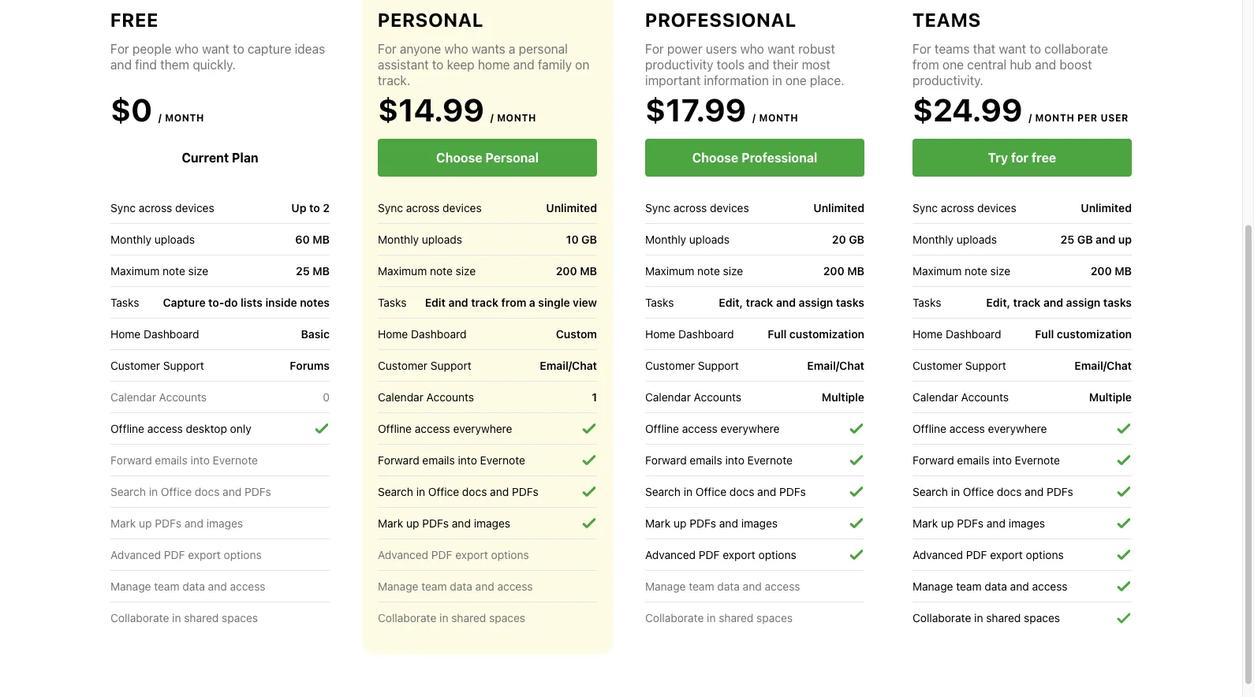 Task type: locate. For each thing, give the bounding box(es) containing it.
across for 10
[[406, 201, 440, 214]]

shared
[[184, 612, 219, 625], [452, 612, 486, 625], [719, 612, 754, 625], [987, 612, 1021, 625]]

spaces for 1
[[489, 612, 526, 625]]

to inside for teams that want to collaborate from one central hub and boost productivity.
[[1030, 41, 1042, 56]]

0 vertical spatial a
[[509, 41, 516, 56]]

choose professional
[[693, 150, 818, 165]]

a left single
[[529, 296, 536, 309]]

for up productivity
[[646, 41, 664, 56]]

search for 25 gb and up
[[913, 485, 948, 498]]

1 search from the left
[[110, 485, 146, 498]]

1 horizontal spatial unlimited
[[814, 201, 865, 214]]

professional
[[742, 150, 818, 165]]

1 maximum from the left
[[110, 264, 160, 277]]

3 sync from the left
[[646, 201, 671, 214]]

a
[[509, 41, 516, 56], [529, 296, 536, 309]]

home for 10
[[378, 327, 408, 341]]

0 horizontal spatial a
[[509, 41, 516, 56]]

2 export from the left
[[456, 548, 488, 561]]

month inside $14.99 / month
[[497, 112, 537, 123]]

forward for 20 gb
[[646, 454, 687, 467]]

1 email/chat from the left
[[540, 359, 597, 372]]

for up assistant
[[378, 41, 397, 56]]

to inside for people who want to capture ideas and find them quickly.
[[233, 41, 244, 56]]

to left 2
[[309, 201, 320, 214]]

3 team from the left
[[689, 580, 715, 593]]

want for free
[[202, 41, 230, 56]]

for inside for teams that want to collaborate from one central hub and boost productivity.
[[913, 41, 932, 56]]

2 horizontal spatial track
[[1014, 296, 1041, 309]]

one down their at the right top of page
[[786, 73, 807, 88]]

/ inside $14.99 / month
[[491, 112, 494, 123]]

inside
[[266, 296, 297, 309]]

2 edit, track and assign tasks from the left
[[987, 296, 1132, 309]]

2 monthly uploads from the left
[[378, 233, 462, 246]]

month up 'professional'
[[759, 112, 799, 123]]

3 calendar from the left
[[646, 391, 691, 404]]

devices down choose personal
[[443, 201, 482, 214]]

mb down 25 gb and up
[[1115, 265, 1132, 278]]

for left teams
[[913, 41, 932, 56]]

$0
[[110, 91, 152, 128]]

2 customer support from the left
[[378, 359, 472, 372]]

full customization
[[768, 328, 865, 341], [1036, 328, 1132, 341]]

multiple for 20 gb
[[822, 391, 865, 404]]

25 gb and up
[[1061, 233, 1132, 246]]

1 horizontal spatial 200
[[824, 265, 845, 278]]

2 calendar accounts from the left
[[378, 391, 474, 404]]

home for 20
[[646, 327, 676, 341]]

anyone
[[400, 41, 441, 56]]

0 horizontal spatial 200 mb
[[556, 265, 597, 278]]

for inside for power users who want robust productivity tools and their most important information in one place.
[[646, 41, 664, 56]]

2 horizontal spatial email/chat
[[1075, 359, 1132, 372]]

for inside for people who want to capture ideas and find them quickly.
[[110, 41, 129, 56]]

0 horizontal spatial choose
[[436, 150, 483, 165]]

/ for $24.99
[[1029, 112, 1033, 123]]

notes
[[300, 296, 330, 309]]

2 collaborate in shared spaces from the left
[[378, 612, 526, 625]]

200 mb down the 10
[[556, 265, 597, 278]]

mark up pdfs and images for 20
[[646, 517, 778, 530]]

to-
[[208, 296, 224, 309]]

1 horizontal spatial multiple
[[1090, 391, 1132, 404]]

sync across devices down choose personal
[[378, 201, 482, 214]]

collaborate
[[110, 612, 169, 625], [378, 612, 437, 625], [646, 612, 704, 625], [913, 612, 972, 625]]

3 uploads from the left
[[690, 233, 730, 246]]

0 horizontal spatial 25
[[296, 265, 310, 278]]

0 horizontal spatial gb
[[582, 233, 597, 246]]

3 tasks from the left
[[646, 296, 674, 309]]

2 maximum from the left
[[378, 264, 427, 277]]

sync across devices
[[110, 201, 214, 214], [378, 201, 482, 214], [646, 201, 749, 214], [913, 201, 1017, 214]]

choose professional button
[[646, 139, 865, 177]]

1 dashboard from the left
[[144, 327, 199, 341]]

edit,
[[719, 296, 743, 309], [987, 296, 1011, 309]]

25 mb
[[296, 265, 330, 278]]

1 horizontal spatial want
[[768, 41, 795, 56]]

1 vertical spatial one
[[786, 73, 807, 88]]

2 note from the left
[[430, 264, 453, 277]]

a for tasks
[[529, 296, 536, 309]]

1 across from the left
[[139, 201, 172, 214]]

4 note from the left
[[965, 264, 988, 277]]

/ up try for free
[[1029, 112, 1033, 123]]

docs for 20 gb
[[730, 485, 755, 498]]

unlimited up 20
[[814, 201, 865, 214]]

for left people
[[110, 41, 129, 56]]

200 down the 10
[[556, 265, 577, 278]]

export
[[188, 548, 221, 561], [456, 548, 488, 561], [723, 548, 756, 561], [991, 548, 1023, 561]]

want inside for power users who want robust productivity tools and their most important information in one place.
[[768, 41, 795, 56]]

tasks down 25 gb and up
[[1104, 296, 1132, 309]]

/
[[158, 112, 162, 123], [491, 112, 494, 123], [753, 112, 757, 123], [1029, 112, 1033, 123]]

and inside for anyone who wants a personal assistant to keep home and family on track.
[[513, 57, 535, 72]]

2 search from the left
[[378, 485, 413, 498]]

3 unlimited from the left
[[1081, 201, 1132, 214]]

emails
[[155, 454, 188, 467], [423, 454, 455, 467], [690, 454, 723, 467], [958, 454, 990, 467]]

forward emails into evernote for 25 gb and up
[[913, 454, 1061, 467]]

month inside $24.99 / month per user
[[1036, 112, 1075, 123]]

0 horizontal spatial track
[[471, 296, 499, 309]]

1 horizontal spatial email/chat
[[808, 359, 865, 372]]

25
[[1061, 233, 1075, 246], [296, 265, 310, 278]]

1 tasks from the left
[[836, 296, 865, 309]]

to left keep
[[432, 57, 444, 72]]

3 maximum note size from the left
[[646, 264, 743, 277]]

email/chat for 25 gb and up
[[1075, 359, 1132, 372]]

choose down $17.99 / month
[[693, 150, 739, 165]]

1 shared from the left
[[184, 612, 219, 625]]

who up tools
[[741, 41, 765, 56]]

0 horizontal spatial who
[[175, 41, 199, 56]]

tasks
[[836, 296, 865, 309], [1104, 296, 1132, 309]]

0 horizontal spatial edit,
[[719, 296, 743, 309]]

1 spaces from the left
[[222, 612, 258, 625]]

2 horizontal spatial offline access everywhere
[[913, 422, 1048, 435]]

evernote for 10 gb
[[480, 454, 526, 467]]

collaborate for 1
[[378, 612, 437, 625]]

3 200 from the left
[[1091, 265, 1112, 278]]

1 horizontal spatial from
[[913, 57, 940, 72]]

size for 60 mb
[[188, 264, 208, 277]]

one down teams
[[943, 57, 964, 72]]

$24.99
[[913, 91, 1023, 128]]

4 data from the left
[[985, 580, 1008, 593]]

wants
[[472, 41, 506, 56]]

team for 0
[[154, 580, 180, 593]]

from left single
[[502, 296, 527, 309]]

2 images from the left
[[474, 517, 511, 530]]

200 down 20
[[824, 265, 845, 278]]

month inside "$0 / month"
[[165, 112, 204, 123]]

productivity
[[646, 57, 714, 72]]

mb up notes
[[313, 265, 330, 278]]

3 gb from the left
[[1078, 233, 1093, 246]]

dashboard
[[144, 327, 199, 341], [411, 327, 467, 341], [679, 327, 734, 341], [946, 327, 1002, 341]]

sync for 25 gb and up
[[913, 201, 938, 214]]

want up hub
[[999, 41, 1027, 56]]

who inside for people who want to capture ideas and find them quickly.
[[175, 41, 199, 56]]

mark
[[110, 517, 136, 530], [378, 517, 403, 530], [646, 517, 671, 530], [913, 517, 939, 530]]

a inside for anyone who wants a personal assistant to keep home and family on track.
[[509, 41, 516, 56]]

most
[[802, 57, 831, 72]]

3 offline from the left
[[646, 422, 679, 435]]

maximum
[[110, 264, 160, 277], [378, 264, 427, 277], [646, 264, 695, 277], [913, 264, 962, 277]]

mb right the '60'
[[313, 233, 330, 246]]

1 horizontal spatial customization
[[1057, 328, 1132, 341]]

2 sync from the left
[[378, 201, 403, 214]]

and inside for people who want to capture ideas and find them quickly.
[[110, 57, 132, 72]]

month inside $17.99 / month
[[759, 112, 799, 123]]

1 horizontal spatial 200 mb
[[824, 265, 865, 278]]

1 pdf from the left
[[164, 548, 185, 561]]

want up quickly.
[[202, 41, 230, 56]]

up
[[292, 201, 307, 214]]

important
[[646, 73, 701, 88]]

want up their at the right top of page
[[768, 41, 795, 56]]

edit
[[425, 296, 446, 309]]

3 monthly uploads from the left
[[646, 233, 730, 246]]

2 forward from the left
[[378, 454, 420, 467]]

up for 10 gb
[[406, 517, 419, 530]]

2 horizontal spatial 200
[[1091, 265, 1112, 278]]

note for 60 mb
[[163, 264, 185, 277]]

3 track from the left
[[1014, 296, 1041, 309]]

maximum note size for 10
[[378, 264, 476, 277]]

a right wants
[[509, 41, 516, 56]]

1 horizontal spatial edit,
[[987, 296, 1011, 309]]

sync across devices down current
[[110, 201, 214, 214]]

gb
[[582, 233, 597, 246], [849, 233, 865, 246], [1078, 233, 1093, 246]]

offline
[[110, 422, 144, 435], [378, 422, 412, 435], [646, 422, 679, 435], [913, 422, 947, 435]]

uploads for 25 gb and up
[[957, 233, 997, 246]]

2 uploads from the left
[[422, 233, 462, 246]]

month up current
[[165, 112, 204, 123]]

tasks for 10
[[378, 296, 407, 309]]

2 docs from the left
[[462, 485, 487, 498]]

200 mb down 20 gb
[[824, 265, 865, 278]]

4 forward emails into evernote from the left
[[913, 454, 1061, 467]]

uploads
[[155, 233, 195, 246], [422, 233, 462, 246], [690, 233, 730, 246], [957, 233, 997, 246]]

advanced pdf export options
[[110, 548, 262, 561], [378, 548, 529, 561], [646, 548, 797, 561], [913, 548, 1064, 561]]

who up keep
[[445, 41, 469, 56]]

who up them
[[175, 41, 199, 56]]

3 who from the left
[[741, 41, 765, 56]]

2 dashboard from the left
[[411, 327, 467, 341]]

1 horizontal spatial assign
[[1067, 296, 1101, 309]]

/ inside "$0 / month"
[[158, 112, 162, 123]]

who for free
[[175, 41, 199, 56]]

3 home dashboard from the left
[[646, 327, 734, 341]]

3 200 mb from the left
[[1091, 265, 1132, 278]]

0 horizontal spatial unlimited
[[546, 201, 597, 214]]

mb for 25 gb and up
[[1115, 265, 1132, 278]]

200 mb
[[556, 265, 597, 278], [824, 265, 865, 278], [1091, 265, 1132, 278]]

1 full customization from the left
[[768, 328, 865, 341]]

/ inside $24.99 / month per user
[[1029, 112, 1033, 123]]

email/chat for 20 gb
[[808, 359, 865, 372]]

monthly for 25 gb and up
[[913, 233, 954, 246]]

edit, track and assign tasks for 25
[[987, 296, 1132, 309]]

team
[[154, 580, 180, 593], [422, 580, 447, 593], [689, 580, 715, 593], [957, 580, 982, 593]]

calendar for 20 gb
[[646, 391, 691, 404]]

3 for from the left
[[646, 41, 664, 56]]

3 customer from the left
[[646, 359, 695, 372]]

2 sync across devices from the left
[[378, 201, 482, 214]]

3 mark from the left
[[646, 517, 671, 530]]

20
[[832, 233, 846, 246]]

1 horizontal spatial edit, track and assign tasks
[[987, 296, 1132, 309]]

1 vertical spatial 25
[[296, 265, 310, 278]]

monthly
[[110, 233, 152, 246], [378, 233, 419, 246], [646, 233, 687, 246], [913, 233, 954, 246]]

offline access everywhere for 25
[[913, 422, 1048, 435]]

want inside for people who want to capture ideas and find them quickly.
[[202, 41, 230, 56]]

1 horizontal spatial 25
[[1061, 233, 1075, 246]]

month up personal
[[497, 112, 537, 123]]

mark for 25
[[913, 517, 939, 530]]

in inside for power users who want robust productivity tools and their most important information in one place.
[[773, 73, 783, 88]]

data for 1
[[450, 580, 473, 593]]

evernote for 20 gb
[[748, 454, 793, 467]]

tasks for 20
[[646, 296, 674, 309]]

4 mark from the left
[[913, 517, 939, 530]]

0 vertical spatial 25
[[1061, 233, 1075, 246]]

support for 25 gb and up
[[966, 359, 1007, 372]]

1 vertical spatial from
[[502, 296, 527, 309]]

2 manage team data and access from the left
[[378, 580, 533, 593]]

2 home from the left
[[378, 327, 408, 341]]

1 horizontal spatial track
[[746, 296, 774, 309]]

1 horizontal spatial full customization
[[1036, 328, 1132, 341]]

25 for 25 mb
[[296, 265, 310, 278]]

/ for $14.99
[[491, 112, 494, 123]]

/ right $0
[[158, 112, 162, 123]]

2 horizontal spatial 200 mb
[[1091, 265, 1132, 278]]

/ inside $17.99 / month
[[753, 112, 757, 123]]

3 offline access everywhere from the left
[[913, 422, 1048, 435]]

tasks for 20 gb
[[836, 296, 865, 309]]

one
[[943, 57, 964, 72], [786, 73, 807, 88]]

who
[[175, 41, 199, 56], [445, 41, 469, 56], [741, 41, 765, 56]]

unlimited up 25 gb and up
[[1081, 201, 1132, 214]]

track for 25
[[1014, 296, 1041, 309]]

1 accounts from the left
[[159, 391, 207, 404]]

3 home from the left
[[646, 327, 676, 341]]

to up hub
[[1030, 41, 1042, 56]]

tasks for 25 gb and up
[[1104, 296, 1132, 309]]

3 email/chat from the left
[[1075, 359, 1132, 372]]

sync across devices down try
[[913, 201, 1017, 214]]

office for 10 gb
[[428, 485, 459, 498]]

office for 25 gb and up
[[963, 485, 994, 498]]

monthly uploads for 25 gb and up
[[913, 233, 997, 246]]

4 / from the left
[[1029, 112, 1033, 123]]

devices down current
[[175, 201, 214, 214]]

1 horizontal spatial full
[[1036, 328, 1055, 341]]

0 horizontal spatial assign
[[799, 296, 834, 309]]

size for 20 gb
[[723, 264, 743, 277]]

4 sync from the left
[[913, 201, 938, 214]]

home
[[110, 327, 141, 341], [378, 327, 408, 341], [646, 327, 676, 341], [913, 327, 943, 341]]

mb up view
[[580, 265, 597, 278]]

choose down $14.99 / month
[[436, 150, 483, 165]]

2 edit, from the left
[[987, 296, 1011, 309]]

1 assign from the left
[[799, 296, 834, 309]]

home dashboard for 10 gb
[[378, 327, 467, 341]]

mark up pdfs and images for 25
[[913, 517, 1046, 530]]

3 collaborate from the left
[[646, 612, 704, 625]]

0 horizontal spatial full
[[768, 328, 787, 341]]

1 customization from the left
[[790, 328, 865, 341]]

4 office from the left
[[963, 485, 994, 498]]

search in office docs and pdfs
[[110, 485, 271, 498], [378, 485, 539, 498], [646, 485, 806, 498], [913, 485, 1074, 498]]

2 forward emails into evernote from the left
[[378, 454, 526, 467]]

for for personal
[[378, 41, 397, 56]]

2 who from the left
[[445, 41, 469, 56]]

0 horizontal spatial full customization
[[768, 328, 865, 341]]

into
[[191, 454, 210, 467], [458, 454, 477, 467], [726, 454, 745, 467], [993, 454, 1012, 467]]

monthly uploads for 10 gb
[[378, 233, 462, 246]]

spaces for multiple
[[757, 612, 793, 625]]

1 horizontal spatial everywhere
[[721, 422, 780, 435]]

devices down try
[[978, 201, 1017, 214]]

1 choose from the left
[[436, 150, 483, 165]]

for inside for anyone who wants a personal assistant to keep home and family on track.
[[378, 41, 397, 56]]

home dashboard for 60 mb
[[110, 327, 199, 341]]

mark for 20
[[646, 517, 671, 530]]

1 horizontal spatial a
[[529, 296, 536, 309]]

0 horizontal spatial customization
[[790, 328, 865, 341]]

0 horizontal spatial multiple
[[822, 391, 865, 404]]

1 advanced pdf export options from the left
[[110, 548, 262, 561]]

0 horizontal spatial one
[[786, 73, 807, 88]]

want
[[202, 41, 230, 56], [768, 41, 795, 56], [999, 41, 1027, 56]]

manage team data and access for multiple
[[646, 580, 801, 593]]

who inside for anyone who wants a personal assistant to keep home and family on track.
[[445, 41, 469, 56]]

one inside for power users who want robust productivity tools and their most important information in one place.
[[786, 73, 807, 88]]

mb for 10 gb
[[580, 265, 597, 278]]

uploads for 20 gb
[[690, 233, 730, 246]]

$0 / month
[[110, 91, 204, 128]]

assistant
[[378, 57, 429, 72]]

on
[[575, 57, 590, 72]]

calendar
[[110, 391, 156, 404], [378, 391, 424, 404], [646, 391, 691, 404], [913, 391, 959, 404]]

assign down 25 gb and up
[[1067, 296, 1101, 309]]

200 mb for 25 gb and up
[[1091, 265, 1132, 278]]

0 horizontal spatial 200
[[556, 265, 577, 278]]

2 across from the left
[[406, 201, 440, 214]]

2 office from the left
[[428, 485, 459, 498]]

evernote
[[213, 454, 258, 467], [480, 454, 526, 467], [748, 454, 793, 467], [1015, 454, 1061, 467]]

0 horizontal spatial edit, track and assign tasks
[[719, 296, 865, 309]]

1 horizontal spatial choose
[[693, 150, 739, 165]]

customization
[[790, 328, 865, 341], [1057, 328, 1132, 341]]

2 horizontal spatial who
[[741, 41, 765, 56]]

for
[[110, 41, 129, 56], [378, 41, 397, 56], [646, 41, 664, 56], [913, 41, 932, 56]]

mark up pdfs and images
[[110, 517, 243, 530], [378, 517, 511, 530], [646, 517, 778, 530], [913, 517, 1046, 530]]

4 home from the left
[[913, 327, 943, 341]]

support
[[163, 359, 204, 372], [431, 359, 472, 372], [698, 359, 739, 372], [966, 359, 1007, 372]]

1 200 mb from the left
[[556, 265, 597, 278]]

unlimited up the 10
[[546, 201, 597, 214]]

1 forward emails into evernote from the left
[[110, 454, 258, 467]]

customer support
[[110, 359, 204, 372], [378, 359, 472, 372], [646, 359, 739, 372], [913, 359, 1007, 372]]

sync across devices down choose professional
[[646, 201, 749, 214]]

collaborate in shared spaces for 0
[[110, 612, 258, 625]]

up to 2
[[292, 201, 330, 214]]

4 emails from the left
[[958, 454, 990, 467]]

mb down 20 gb
[[848, 265, 865, 278]]

4 advanced from the left
[[913, 548, 964, 561]]

across for 25
[[941, 201, 975, 214]]

1 horizontal spatial one
[[943, 57, 964, 72]]

customization for 20
[[790, 328, 865, 341]]

assign down 20
[[799, 296, 834, 309]]

tasks
[[110, 296, 139, 309], [378, 296, 407, 309], [646, 296, 674, 309], [913, 296, 942, 309]]

3 / from the left
[[753, 112, 757, 123]]

tasks for 60
[[110, 296, 139, 309]]

evernote for 25 gb and up
[[1015, 454, 1061, 467]]

to up quickly.
[[233, 41, 244, 56]]

1 / from the left
[[158, 112, 162, 123]]

want inside for teams that want to collaborate from one central hub and boost productivity.
[[999, 41, 1027, 56]]

plan
[[232, 150, 259, 165]]

devices for 25 gb and up
[[978, 201, 1017, 214]]

4 images from the left
[[1009, 517, 1046, 530]]

maximum for 20 gb
[[646, 264, 695, 277]]

offline access everywhere for 10
[[378, 422, 513, 435]]

200 mb down 25 gb and up
[[1091, 265, 1132, 278]]

0 vertical spatial one
[[943, 57, 964, 72]]

images for 10 gb
[[474, 517, 511, 530]]

3 maximum from the left
[[646, 264, 695, 277]]

capture
[[248, 41, 291, 56]]

3 month from the left
[[759, 112, 799, 123]]

to
[[233, 41, 244, 56], [1030, 41, 1042, 56], [432, 57, 444, 72], [309, 201, 320, 214]]

sync across devices for 10
[[378, 201, 482, 214]]

1 monthly from the left
[[110, 233, 152, 246]]

from inside for teams that want to collaborate from one central hub and boost productivity.
[[913, 57, 940, 72]]

manage team data and access for 1
[[378, 580, 533, 593]]

0 horizontal spatial email/chat
[[540, 359, 597, 372]]

uploads for 60 mb
[[155, 233, 195, 246]]

2 support from the left
[[431, 359, 472, 372]]

month left the per
[[1036, 112, 1075, 123]]

offline access everywhere for 20
[[646, 422, 780, 435]]

collaborate in shared spaces for multiple
[[646, 612, 793, 625]]

/ up choose personal button
[[491, 112, 494, 123]]

0 horizontal spatial offline access everywhere
[[378, 422, 513, 435]]

office
[[161, 485, 192, 498], [428, 485, 459, 498], [696, 485, 727, 498], [963, 485, 994, 498]]

1 docs from the left
[[195, 485, 220, 498]]

4 monthly from the left
[[913, 233, 954, 246]]

monthly uploads
[[110, 233, 195, 246], [378, 233, 462, 246], [646, 233, 730, 246], [913, 233, 997, 246]]

advanced
[[110, 548, 161, 561], [378, 548, 429, 561], [646, 548, 696, 561], [913, 548, 964, 561]]

unlimited for 10 gb
[[546, 201, 597, 214]]

from up productivity.
[[913, 57, 940, 72]]

across for 20
[[674, 201, 707, 214]]

1 edit, track and assign tasks from the left
[[719, 296, 865, 309]]

2 horizontal spatial everywhere
[[988, 422, 1048, 435]]

2 horizontal spatial unlimited
[[1081, 201, 1132, 214]]

1 for from the left
[[110, 41, 129, 56]]

3 office from the left
[[696, 485, 727, 498]]

offline for 25 gb and up
[[913, 422, 947, 435]]

2 want from the left
[[768, 41, 795, 56]]

spaces
[[222, 612, 258, 625], [489, 612, 526, 625], [757, 612, 793, 625], [1024, 612, 1061, 625]]

2 horizontal spatial gb
[[1078, 233, 1093, 246]]

3 docs from the left
[[730, 485, 755, 498]]

accounts for 10 gb
[[427, 391, 474, 404]]

3 manage from the left
[[646, 580, 686, 593]]

devices
[[175, 201, 214, 214], [443, 201, 482, 214], [710, 201, 749, 214], [978, 201, 1017, 214]]

0 horizontal spatial everywhere
[[453, 422, 513, 435]]

view
[[573, 296, 597, 309]]

family
[[538, 57, 572, 72]]

users
[[706, 41, 737, 56]]

for for teams
[[913, 41, 932, 56]]

calendar accounts
[[110, 391, 207, 404], [378, 391, 474, 404], [646, 391, 742, 404], [913, 391, 1009, 404]]

accounts for 60 mb
[[159, 391, 207, 404]]

devices down choose professional
[[710, 201, 749, 214]]

1 vertical spatial a
[[529, 296, 536, 309]]

3 evernote from the left
[[748, 454, 793, 467]]

1 horizontal spatial who
[[445, 41, 469, 56]]

1 horizontal spatial gb
[[849, 233, 865, 246]]

mb for 20 gb
[[848, 265, 865, 278]]

0 vertical spatial from
[[913, 57, 940, 72]]

0 horizontal spatial want
[[202, 41, 230, 56]]

accounts for 20 gb
[[694, 391, 742, 404]]

4 for from the left
[[913, 41, 932, 56]]

multiple
[[822, 391, 865, 404], [1090, 391, 1132, 404]]

4 month from the left
[[1036, 112, 1075, 123]]

200 down 25 gb and up
[[1091, 265, 1112, 278]]

1 horizontal spatial tasks
[[1104, 296, 1132, 309]]

2 size from the left
[[456, 264, 476, 277]]

2 horizontal spatial want
[[999, 41, 1027, 56]]

images
[[207, 517, 243, 530], [474, 517, 511, 530], [742, 517, 778, 530], [1009, 517, 1046, 530]]

3 calendar accounts from the left
[[646, 391, 742, 404]]

3 options from the left
[[759, 548, 797, 561]]

3 shared from the left
[[719, 612, 754, 625]]

0 horizontal spatial tasks
[[836, 296, 865, 309]]

2 unlimited from the left
[[814, 201, 865, 214]]

1 multiple from the left
[[822, 391, 865, 404]]

/ up choose professional
[[753, 112, 757, 123]]

devices for 60 mb
[[175, 201, 214, 214]]

1 horizontal spatial offline access everywhere
[[646, 422, 780, 435]]

current plan button
[[110, 139, 330, 177]]

information
[[704, 73, 769, 88]]

tasks down 20 gb
[[836, 296, 865, 309]]



Task type: describe. For each thing, give the bounding box(es) containing it.
calendar accounts for 60 mb
[[110, 391, 207, 404]]

customer support for 10 gb
[[378, 359, 472, 372]]

hub
[[1010, 57, 1032, 72]]

10 gb
[[566, 233, 597, 246]]

size for 10 gb
[[456, 264, 476, 277]]

customer support for 60 mb
[[110, 359, 204, 372]]

$17.99
[[646, 91, 747, 128]]

search in office docs and pdfs for 25 gb and up
[[913, 485, 1074, 498]]

maximum note size for 60
[[110, 264, 208, 277]]

3 pdf from the left
[[699, 548, 720, 561]]

custom
[[556, 328, 597, 341]]

60 mb
[[295, 233, 330, 246]]

devices for 20 gb
[[710, 201, 749, 214]]

emails for 10 gb
[[423, 454, 455, 467]]

teams
[[935, 41, 970, 56]]

full customization for 20
[[768, 328, 865, 341]]

4 spaces from the left
[[1024, 612, 1061, 625]]

1
[[592, 391, 597, 404]]

people
[[133, 41, 172, 56]]

1 export from the left
[[188, 548, 221, 561]]

month for $24.99
[[1036, 112, 1075, 123]]

1 mark up pdfs and images from the left
[[110, 517, 243, 530]]

1 options from the left
[[224, 548, 262, 561]]

professional
[[646, 9, 797, 31]]

personal
[[519, 41, 568, 56]]

full customization for 25
[[1036, 328, 1132, 341]]

collaborate for 0
[[110, 612, 169, 625]]

4 manage from the left
[[913, 580, 954, 593]]

calendar accounts for 25 gb and up
[[913, 391, 1009, 404]]

search for 20 gb
[[646, 485, 681, 498]]

3 advanced pdf export options from the left
[[646, 548, 797, 561]]

track.
[[378, 73, 411, 88]]

maximum for 60 mb
[[110, 264, 160, 277]]

10
[[566, 233, 579, 246]]

for for professional
[[646, 41, 664, 56]]

mb for 60 mb
[[313, 265, 330, 278]]

mark up pdfs and images for 10
[[378, 517, 511, 530]]

desktop
[[186, 422, 227, 435]]

4 options from the left
[[1026, 548, 1064, 561]]

calendar accounts for 10 gb
[[378, 391, 474, 404]]

1 search in office docs and pdfs from the left
[[110, 485, 271, 498]]

search in office docs and pdfs for 20 gb
[[646, 485, 806, 498]]

4 shared from the left
[[987, 612, 1021, 625]]

2 pdf from the left
[[432, 548, 453, 561]]

do
[[224, 296, 238, 309]]

gb for 25
[[1078, 233, 1093, 246]]

support for 10 gb
[[431, 359, 472, 372]]

find
[[135, 57, 157, 72]]

data for multiple
[[718, 580, 740, 593]]

email/chat for 10 gb
[[540, 359, 597, 372]]

4 pdf from the left
[[967, 548, 988, 561]]

manage for 1
[[378, 580, 419, 593]]

productivity.
[[913, 73, 984, 88]]

into for 20 gb
[[726, 454, 745, 467]]

customer for 10 gb
[[378, 359, 428, 372]]

2
[[323, 201, 330, 214]]

month for $0
[[165, 112, 204, 123]]

for power users who want robust productivity tools and their most important information in one place.
[[646, 41, 845, 88]]

data for 0
[[183, 580, 205, 593]]

month for $17.99
[[759, 112, 799, 123]]

offline for 20 gb
[[646, 422, 679, 435]]

docs for 25 gb and up
[[997, 485, 1022, 498]]

4 collaborate from the left
[[913, 612, 972, 625]]

20 gb
[[832, 233, 865, 246]]

home for 25
[[913, 327, 943, 341]]

basic
[[301, 328, 330, 341]]

single
[[538, 296, 570, 309]]

4 advanced pdf export options from the left
[[913, 548, 1064, 561]]

1 track from the left
[[471, 296, 499, 309]]

200 mb for 10 gb
[[556, 265, 597, 278]]

4 team from the left
[[957, 580, 982, 593]]

sync across devices for 60
[[110, 201, 214, 214]]

current
[[182, 150, 229, 165]]

office for 20 gb
[[696, 485, 727, 498]]

search for 10 gb
[[378, 485, 413, 498]]

offline access desktop only
[[110, 422, 251, 435]]

devices for 10 gb
[[443, 201, 482, 214]]

dashboard for 10 gb
[[411, 327, 467, 341]]

0 horizontal spatial from
[[502, 296, 527, 309]]

month for $14.99
[[497, 112, 537, 123]]

try
[[989, 150, 1009, 165]]

and inside for power users who want robust productivity tools and their most important information in one place.
[[748, 57, 770, 72]]

1 emails from the left
[[155, 454, 188, 467]]

dashboard for 20 gb
[[679, 327, 734, 341]]

personal
[[378, 9, 484, 31]]

$17.99 / month
[[646, 91, 799, 128]]

$14.99 / month
[[378, 91, 537, 128]]

tools
[[717, 57, 745, 72]]

their
[[773, 57, 799, 72]]

$24.99 / month per user
[[913, 91, 1129, 128]]

1 images from the left
[[207, 517, 243, 530]]

dashboard for 60 mb
[[144, 327, 199, 341]]

teams
[[913, 9, 982, 31]]

who inside for power users who want robust productivity tools and their most important information in one place.
[[741, 41, 765, 56]]

gb for 10
[[582, 233, 597, 246]]

collaborate in shared spaces for 1
[[378, 612, 526, 625]]

1 office from the left
[[161, 485, 192, 498]]

4 manage team data and access from the left
[[913, 580, 1068, 593]]

for for free
[[110, 41, 129, 56]]

4 export from the left
[[991, 548, 1023, 561]]

per
[[1078, 112, 1098, 123]]

edit and track from a single view
[[425, 296, 597, 309]]

multiple for 25 gb and up
[[1090, 391, 1132, 404]]

ideas
[[295, 41, 325, 56]]

maximum note size for 20
[[646, 264, 743, 277]]

only
[[230, 422, 251, 435]]

power
[[668, 41, 703, 56]]

dashboard for 25 gb and up
[[946, 327, 1002, 341]]

support for 60 mb
[[163, 359, 204, 372]]

sync for 20 gb
[[646, 201, 671, 214]]

4 collaborate in shared spaces from the left
[[913, 612, 1061, 625]]

try for free
[[989, 150, 1057, 165]]

team for multiple
[[689, 580, 715, 593]]

2 options from the left
[[491, 548, 529, 561]]

support for 20 gb
[[698, 359, 739, 372]]

calendar for 25 gb and up
[[913, 391, 959, 404]]

full for 20 gb
[[768, 328, 787, 341]]

who for personal
[[445, 41, 469, 56]]

manage team data and access for 0
[[110, 580, 266, 593]]

60
[[295, 233, 310, 246]]

unlimited for 25 gb and up
[[1081, 201, 1132, 214]]

manage for multiple
[[646, 580, 686, 593]]

2 advanced pdf export options from the left
[[378, 548, 529, 561]]

accounts for 25 gb and up
[[962, 391, 1009, 404]]

and inside for teams that want to collaborate from one central hub and boost productivity.
[[1035, 57, 1057, 72]]

3 export from the left
[[723, 548, 756, 561]]

forums
[[290, 359, 330, 372]]

collaborate
[[1045, 41, 1109, 56]]

emails for 25 gb and up
[[958, 454, 990, 467]]

1 forward from the left
[[110, 454, 152, 467]]

1 advanced from the left
[[110, 548, 161, 561]]

size for 25 gb and up
[[991, 264, 1011, 277]]

try for free button
[[913, 139, 1132, 177]]

keep
[[447, 57, 475, 72]]

2 advanced from the left
[[378, 548, 429, 561]]

current plan
[[182, 150, 259, 165]]

collaborate for multiple
[[646, 612, 704, 625]]

home
[[478, 57, 510, 72]]

monthly for 20 gb
[[646, 233, 687, 246]]

for people who want to capture ideas and find them quickly.
[[110, 41, 325, 72]]

choose for choose professional
[[693, 150, 739, 165]]

1 into from the left
[[191, 454, 210, 467]]

quickly.
[[193, 57, 236, 72]]

everywhere for 10 gb
[[453, 422, 513, 435]]

3 advanced from the left
[[646, 548, 696, 561]]

customer for 60 mb
[[110, 359, 160, 372]]

free
[[1032, 150, 1057, 165]]

that
[[973, 41, 996, 56]]

assign for 20
[[799, 296, 834, 309]]

personal
[[486, 150, 539, 165]]

lists
[[241, 296, 263, 309]]

for teams that want to collaborate from one central hub and boost productivity.
[[913, 41, 1109, 88]]

track for 20
[[746, 296, 774, 309]]

them
[[160, 57, 189, 72]]

note for 20 gb
[[698, 264, 720, 277]]

1 evernote from the left
[[213, 454, 258, 467]]

choose personal
[[436, 150, 539, 165]]

$14.99
[[378, 91, 484, 128]]

free
[[110, 9, 159, 31]]

capture
[[163, 296, 206, 309]]

choose personal button
[[378, 139, 597, 177]]

25 for 25 gb and up
[[1061, 233, 1075, 246]]

robust
[[799, 41, 836, 56]]

shared for 0
[[184, 612, 219, 625]]

sync for 10 gb
[[378, 201, 403, 214]]

for
[[1012, 150, 1029, 165]]

choose for choose personal
[[436, 150, 483, 165]]

customization for 25
[[1057, 328, 1132, 341]]

place.
[[810, 73, 845, 88]]

calendar for 10 gb
[[378, 391, 424, 404]]

for anyone who wants a personal assistant to keep home and family on track.
[[378, 41, 590, 88]]

1 mark from the left
[[110, 517, 136, 530]]

up for 25 gb and up
[[942, 517, 954, 530]]

one inside for teams that want to collaborate from one central hub and boost productivity.
[[943, 57, 964, 72]]

boost
[[1060, 57, 1093, 72]]

a for personal
[[509, 41, 516, 56]]

spaces for 0
[[222, 612, 258, 625]]

0
[[323, 391, 330, 404]]

user
[[1101, 112, 1129, 123]]

unlimited for 20 gb
[[814, 201, 865, 214]]

to inside for anyone who wants a personal assistant to keep home and family on track.
[[432, 57, 444, 72]]

capture to-do lists inside notes
[[163, 296, 330, 309]]

central
[[968, 57, 1007, 72]]

everywhere for 20 gb
[[721, 422, 780, 435]]

team for 1
[[422, 580, 447, 593]]

everywhere for 25 gb and up
[[988, 422, 1048, 435]]

manage for 0
[[110, 580, 151, 593]]



Task type: vqa. For each thing, say whether or not it's contained in the screenshot.


